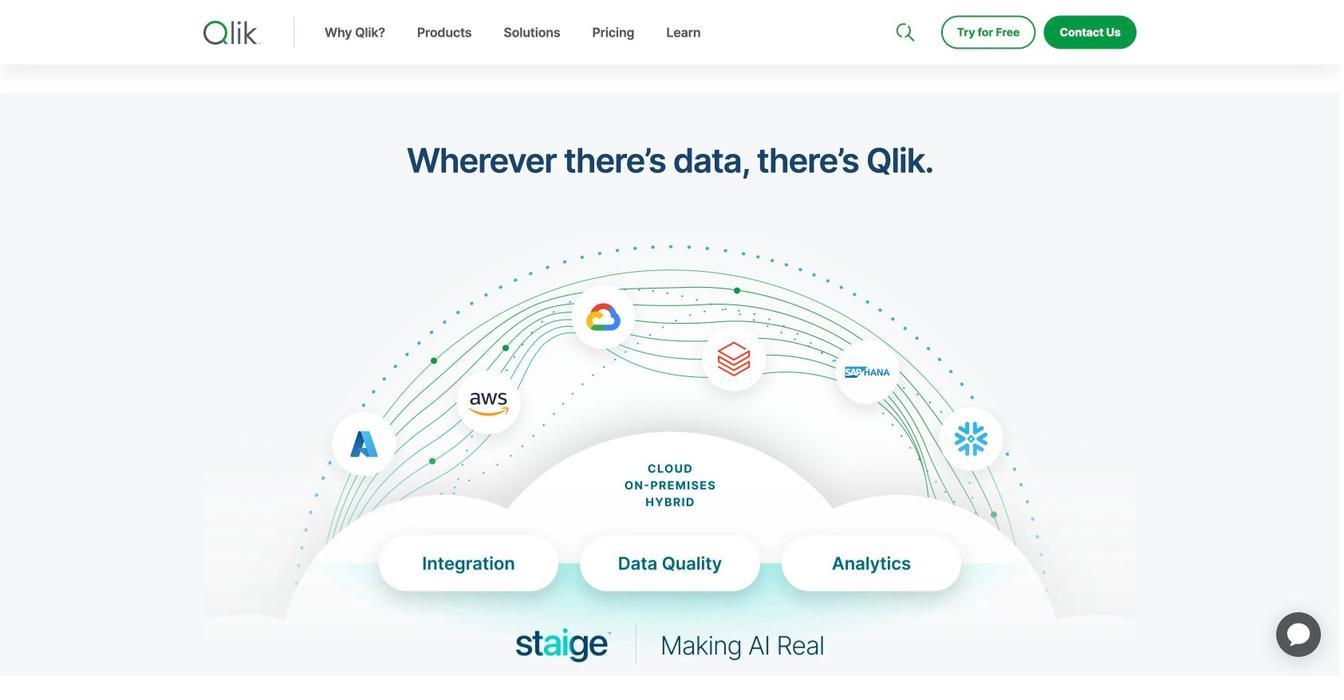 Task type: vqa. For each thing, say whether or not it's contained in the screenshot.
"APPLICATION"
yes



Task type: locate. For each thing, give the bounding box(es) containing it.
data integration platform  - qlik image
[[204, 230, 1137, 677], [204, 354, 1137, 677]]

application
[[1258, 594, 1341, 677]]

2 data integration platform  - qlik image from the top
[[204, 354, 1137, 677]]

login image
[[1086, 0, 1099, 13]]

qlik image
[[204, 21, 261, 45]]

1 data integration platform  - qlik image from the top
[[204, 230, 1137, 677]]



Task type: describe. For each thing, give the bounding box(es) containing it.
support image
[[898, 0, 911, 13]]



